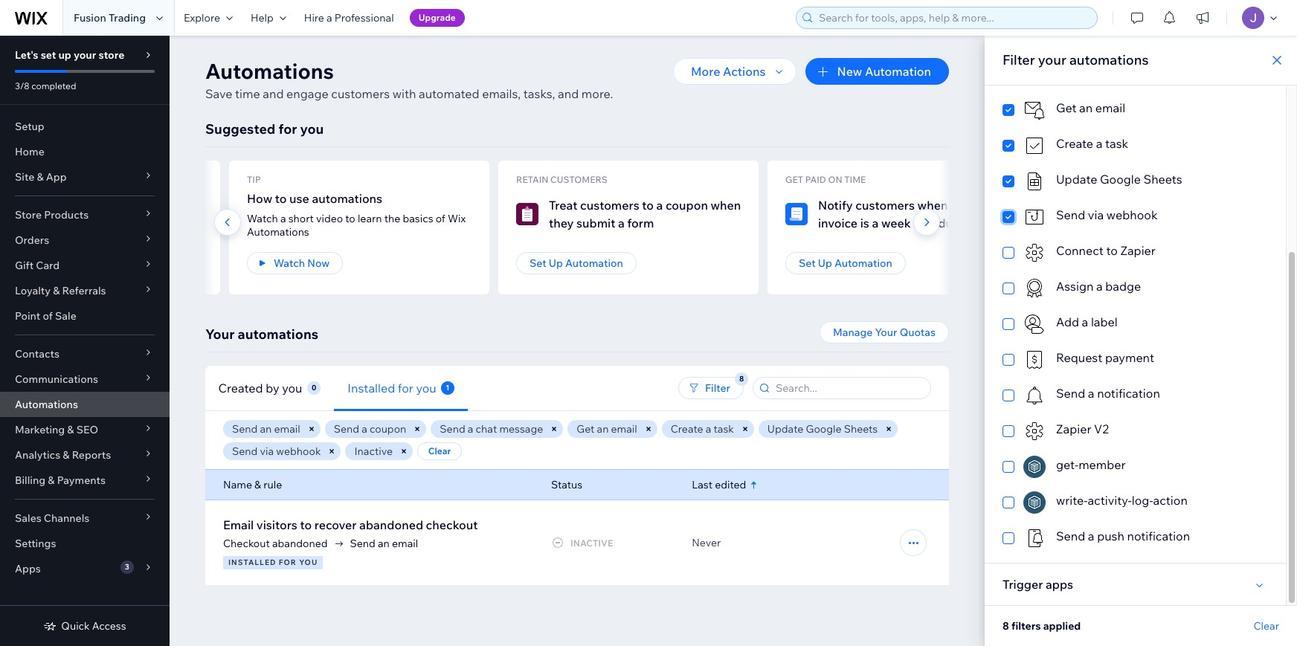 Task type: locate. For each thing, give the bounding box(es) containing it.
and left more.
[[558, 86, 579, 101]]

category image
[[1024, 99, 1046, 121], [1024, 170, 1046, 193], [1024, 206, 1046, 228], [1024, 242, 1046, 264], [1024, 313, 1046, 336], [1024, 385, 1046, 407], [1024, 420, 1046, 443], [1024, 527, 1046, 550]]

get an email up "status" at the left of the page
[[577, 423, 637, 436]]

2 category image from the top
[[1024, 170, 1046, 193]]

let's
[[15, 48, 38, 62]]

list containing how to use automations
[[0, 161, 1297, 295]]

1 vertical spatial update google sheets
[[768, 423, 878, 436]]

reports
[[72, 449, 111, 462]]

automations
[[1070, 51, 1149, 68], [312, 191, 382, 206], [238, 326, 318, 343]]

6 category image from the top
[[1024, 385, 1046, 407]]

0 vertical spatial watch
[[247, 212, 278, 225]]

reminders
[[52, 198, 109, 213]]

set up automation down "they"
[[530, 257, 623, 270]]

send down request
[[1056, 386, 1086, 401]]

set for treat customers to a coupon when they submit a form
[[530, 257, 546, 270]]

2 set up automation button from the left
[[786, 252, 906, 275]]

0 horizontal spatial customers
[[331, 86, 390, 101]]

overdue inside send 2 reminders a week apart if an invoice is overdue
[[81, 216, 127, 231]]

your inside sidebar element
[[74, 48, 96, 62]]

1 horizontal spatial of
[[436, 212, 445, 225]]

1 horizontal spatial via
[[1088, 208, 1104, 222]]

sheets down create a task option
[[1144, 172, 1183, 187]]

0 horizontal spatial your
[[205, 326, 235, 343]]

customers
[[331, 86, 390, 101], [580, 198, 640, 213], [856, 198, 915, 213]]

sheets down search... field
[[844, 423, 878, 436]]

automation down notify customers when their invoice is a week overdue
[[835, 257, 893, 270]]

when
[[711, 198, 741, 213], [918, 198, 948, 213]]

1 vertical spatial automations
[[247, 225, 309, 239]]

& inside dropdown button
[[63, 449, 70, 462]]

manage your quotas
[[833, 326, 936, 339]]

0 horizontal spatial invoice
[[27, 216, 66, 231]]

label
[[1091, 315, 1118, 330]]

quick
[[61, 620, 90, 633]]

for for installed
[[398, 381, 413, 395]]

2 up from the left
[[818, 257, 832, 270]]

via up rule
[[260, 445, 274, 458]]

update google sheets down search... field
[[768, 423, 878, 436]]

2 set up automation from the left
[[799, 257, 893, 270]]

0 horizontal spatial webhook
[[276, 445, 321, 458]]

& left seo
[[67, 423, 74, 437]]

customers inside notify customers when their invoice is a week overdue
[[856, 198, 915, 213]]

category image for connect to zapier
[[1024, 242, 1046, 264]]

hire a professional
[[304, 11, 394, 25]]

your inside manage your quotas button
[[875, 326, 898, 339]]

contacts
[[15, 347, 60, 361]]

if
[[186, 198, 193, 213]]

trigger
[[1003, 577, 1043, 592]]

& right site
[[37, 170, 44, 184]]

1 vertical spatial get an email
[[577, 423, 637, 436]]

0 horizontal spatial google
[[806, 423, 842, 436]]

notification down action
[[1127, 529, 1190, 544]]

connect
[[1056, 243, 1104, 258]]

filter inside button
[[705, 382, 731, 395]]

0 vertical spatial sheets
[[1144, 172, 1183, 187]]

add a label
[[1056, 315, 1118, 330]]

zapier down send via webhook 'option'
[[1121, 243, 1156, 258]]

0 horizontal spatial for
[[279, 121, 297, 138]]

automation
[[865, 64, 931, 79], [565, 257, 623, 270], [835, 257, 893, 270]]

you left 1
[[416, 381, 436, 395]]

abandoned right recover
[[359, 518, 423, 533]]

manage your quotas button
[[820, 321, 949, 344]]

week
[[121, 198, 150, 213], [881, 216, 911, 231]]

1 vertical spatial filter
[[705, 382, 731, 395]]

is down time
[[860, 216, 870, 231]]

apps
[[1046, 577, 1073, 592]]

your left quotas
[[875, 326, 898, 339]]

0 horizontal spatial set
[[530, 257, 546, 270]]

set up automation for a
[[799, 257, 893, 270]]

1 vertical spatial of
[[43, 309, 53, 323]]

1 horizontal spatial your
[[875, 326, 898, 339]]

2 is from the left
[[860, 216, 870, 231]]

get up "status" at the left of the page
[[577, 423, 595, 436]]

webhook up rule
[[276, 445, 321, 458]]

send an email down email visitors to recover abandoned checkout
[[350, 537, 418, 550]]

you for suggested for you
[[300, 121, 324, 138]]

invoice down '2'
[[27, 216, 66, 231]]

is inside send 2 reminders a week apart if an invoice is overdue
[[69, 216, 78, 231]]

category image for add a label
[[1024, 313, 1046, 336]]

Send a notification checkbox
[[1003, 385, 1268, 407]]

1
[[446, 383, 450, 392]]

0 vertical spatial task
[[1105, 136, 1129, 151]]

& right loyalty
[[53, 284, 60, 298]]

0 vertical spatial create
[[1056, 136, 1094, 151]]

for right installed
[[398, 381, 413, 395]]

1 up from the left
[[549, 257, 563, 270]]

0 horizontal spatial update google sheets
[[768, 423, 878, 436]]

send an email
[[232, 423, 300, 436], [350, 537, 418, 550]]

category image for assign
[[1024, 277, 1046, 300]]

created
[[219, 381, 263, 395]]

1 vertical spatial clear
[[1254, 620, 1280, 633]]

paid
[[805, 174, 826, 185]]

hire a professional link
[[295, 0, 403, 36]]

set up automation button down "they"
[[516, 252, 637, 275]]

1 horizontal spatial get
[[1056, 100, 1077, 115]]

upgrade
[[419, 12, 456, 23]]

automations up get an email option at right top
[[1070, 51, 1149, 68]]

to up form
[[642, 198, 654, 213]]

on
[[828, 174, 843, 185]]

up down notify
[[818, 257, 832, 270]]

send via webhook up rule
[[232, 445, 321, 458]]

a inside checkbox
[[1088, 386, 1095, 401]]

1 horizontal spatial create
[[1056, 136, 1094, 151]]

1 is from the left
[[69, 216, 78, 231]]

0 horizontal spatial via
[[260, 445, 274, 458]]

trigger apps
[[1003, 577, 1073, 592]]

2 invoice from the left
[[818, 216, 858, 231]]

1 when from the left
[[711, 198, 741, 213]]

create down filter button at the bottom of page
[[671, 423, 703, 436]]

0 horizontal spatial your
[[74, 48, 96, 62]]

1 vertical spatial for
[[398, 381, 413, 395]]

2 when from the left
[[918, 198, 948, 213]]

0 horizontal spatial clear button
[[417, 443, 462, 460]]

to inside treat customers to a coupon when they submit a form
[[642, 198, 654, 213]]

referrals
[[62, 284, 106, 298]]

webhook inside 'option'
[[1107, 208, 1158, 222]]

update inside checkbox
[[1056, 172, 1098, 187]]

customers up submit
[[580, 198, 640, 213]]

Send via webhook checkbox
[[1003, 206, 1268, 228]]

customers left with
[[331, 86, 390, 101]]

of left wix
[[436, 212, 445, 225]]

abandoned up the you
[[272, 537, 328, 550]]

invoice inside notify customers when their invoice is a week overdue
[[818, 216, 858, 231]]

automations link
[[0, 392, 170, 417]]

automations up by
[[238, 326, 318, 343]]

1 category image from the top
[[1024, 99, 1046, 121]]

get down filter your automations
[[1056, 100, 1077, 115]]

payments
[[57, 474, 106, 487]]

0 horizontal spatial filter
[[705, 382, 731, 395]]

send via webhook inside 'option'
[[1056, 208, 1158, 222]]

short
[[288, 212, 314, 225]]

1 overdue from the left
[[81, 216, 127, 231]]

set for notify customers when their invoice is a week overdue
[[799, 257, 816, 270]]

create down get an email option at right top
[[1056, 136, 1094, 151]]

coupon
[[666, 198, 708, 213], [370, 423, 406, 436]]

visitors
[[256, 518, 297, 533]]

loyalty & referrals
[[15, 284, 106, 298]]

1 horizontal spatial coupon
[[666, 198, 708, 213]]

gift
[[15, 259, 34, 272]]

0 vertical spatial notification
[[1097, 386, 1160, 401]]

for
[[279, 558, 297, 568]]

1 horizontal spatial and
[[558, 86, 579, 101]]

task down get an email option at right top
[[1105, 136, 1129, 151]]

category image for get-
[[1024, 456, 1046, 478]]

send via webhook
[[1056, 208, 1158, 222], [232, 445, 321, 458]]

list
[[0, 161, 1297, 295]]

0 horizontal spatial set up automation
[[530, 257, 623, 270]]

and
[[263, 86, 284, 101], [558, 86, 579, 101]]

2 vertical spatial automations
[[15, 398, 78, 411]]

suggested
[[205, 121, 276, 138]]

overdue down their
[[914, 216, 960, 231]]

0 vertical spatial via
[[1088, 208, 1104, 222]]

customers inside treat customers to a coupon when they submit a form
[[580, 198, 640, 213]]

1 horizontal spatial send via webhook
[[1056, 208, 1158, 222]]

1 vertical spatial send via webhook
[[232, 445, 321, 458]]

to right visitors
[[300, 518, 312, 533]]

create
[[1056, 136, 1094, 151], [671, 423, 703, 436]]

1 invoice from the left
[[27, 216, 66, 231]]

0
[[312, 383, 316, 392]]

1 horizontal spatial week
[[881, 216, 911, 231]]

v2
[[1094, 422, 1109, 437]]

overdue down reminders
[[81, 216, 127, 231]]

automations for automations
[[15, 398, 78, 411]]

automations up watch now "button"
[[247, 225, 309, 239]]

badge
[[1106, 279, 1141, 294]]

never
[[692, 536, 721, 550]]

0 vertical spatial for
[[279, 121, 297, 138]]

1 vertical spatial automations
[[312, 191, 382, 206]]

4 category image from the top
[[1024, 242, 1046, 264]]

clear
[[428, 446, 451, 457], [1254, 620, 1280, 633]]

1 horizontal spatial invoice
[[818, 216, 858, 231]]

watch inside tip how to use automations watch a short video to learn the basics of wix automations
[[247, 212, 278, 225]]

point of sale
[[15, 309, 76, 323]]

your up created
[[205, 326, 235, 343]]

0 vertical spatial abandoned
[[359, 518, 423, 533]]

up for treat customers to a coupon when they submit a form
[[549, 257, 563, 270]]

treat
[[549, 198, 578, 213]]

invoice inside send 2 reminders a week apart if an invoice is overdue
[[27, 216, 66, 231]]

1 set up automation from the left
[[530, 257, 623, 270]]

send a coupon
[[334, 423, 406, 436]]

send up connect
[[1056, 208, 1086, 222]]

7 category image from the top
[[1024, 420, 1046, 443]]

0 vertical spatial webhook
[[1107, 208, 1158, 222]]

notification down "request payment" checkbox
[[1097, 386, 1160, 401]]

1 vertical spatial webhook
[[276, 445, 321, 458]]

0 horizontal spatial clear
[[428, 446, 451, 457]]

& for loyalty
[[53, 284, 60, 298]]

week inside send 2 reminders a week apart if an invoice is overdue
[[121, 198, 150, 213]]

Add a label checkbox
[[1003, 313, 1268, 336]]

2 set from the left
[[799, 257, 816, 270]]

5 category image from the top
[[1024, 313, 1046, 336]]

via
[[1088, 208, 1104, 222], [260, 445, 274, 458]]

1 horizontal spatial overdue
[[914, 216, 960, 231]]

tab list
[[205, 366, 583, 411]]

invoice down notify
[[818, 216, 858, 231]]

0 vertical spatial coupon
[[666, 198, 708, 213]]

automations up video
[[312, 191, 382, 206]]

automations up marketing
[[15, 398, 78, 411]]

& left reports
[[63, 449, 70, 462]]

send a push notification
[[1056, 529, 1190, 544]]

store products
[[15, 208, 89, 222]]

1 horizontal spatial is
[[860, 216, 870, 231]]

1 vertical spatial send an email
[[350, 537, 418, 550]]

automation inside button
[[865, 64, 931, 79]]

set up automation down notify
[[799, 257, 893, 270]]

1 horizontal spatial filter
[[1003, 51, 1035, 68]]

send inside checkbox
[[1056, 386, 1086, 401]]

automations up time
[[205, 58, 334, 84]]

you right by
[[282, 381, 303, 395]]

marketing & seo button
[[0, 417, 170, 443]]

set up automation button
[[516, 252, 637, 275], [786, 252, 906, 275]]

up
[[549, 257, 563, 270], [818, 257, 832, 270]]

new automation
[[837, 64, 931, 79]]

google down create a task option
[[1100, 172, 1141, 187]]

via up connect to zapier
[[1088, 208, 1104, 222]]

1 set from the left
[[530, 257, 546, 270]]

more actions button
[[673, 58, 797, 85]]

tab list containing created by you
[[205, 366, 583, 411]]

1 horizontal spatial your
[[1038, 51, 1067, 68]]

for for suggested
[[279, 121, 297, 138]]

0 horizontal spatial when
[[711, 198, 741, 213]]

1 horizontal spatial set up automation
[[799, 257, 893, 270]]

Search... field
[[771, 378, 926, 399]]

1 horizontal spatial for
[[398, 381, 413, 395]]

category image for request
[[1024, 349, 1046, 371]]

set up automation button down notify
[[786, 252, 906, 275]]

0 vertical spatial google
[[1100, 172, 1141, 187]]

and right time
[[263, 86, 284, 101]]

0 vertical spatial send via webhook
[[1056, 208, 1158, 222]]

0 horizontal spatial set up automation button
[[516, 252, 637, 275]]

category image for send via webhook
[[1024, 206, 1046, 228]]

send inside 'option'
[[1056, 208, 1086, 222]]

zapier left v2
[[1056, 422, 1092, 437]]

1 set up automation button from the left
[[516, 252, 637, 275]]

1 horizontal spatial set up automation button
[[786, 252, 906, 275]]

site & app
[[15, 170, 67, 184]]

0 vertical spatial clear button
[[417, 443, 462, 460]]

get an email down filter your automations
[[1056, 100, 1126, 115]]

1 vertical spatial sheets
[[844, 423, 878, 436]]

of
[[436, 212, 445, 225], [43, 309, 53, 323]]

0 horizontal spatial task
[[714, 423, 734, 436]]

zapier v2
[[1056, 422, 1109, 437]]

week inside notify customers when their invoice is a week overdue
[[881, 216, 911, 231]]

seo
[[76, 423, 98, 437]]

coupon inside treat customers to a coupon when they submit a form
[[666, 198, 708, 213]]

0 vertical spatial get
[[1056, 100, 1077, 115]]

form
[[627, 216, 654, 231]]

email visitors to recover abandoned checkout
[[223, 518, 478, 533]]

8 category image from the top
[[1024, 527, 1046, 550]]

0 horizontal spatial get
[[577, 423, 595, 436]]

update google sheets down create a task option
[[1056, 172, 1183, 187]]

automations inside sidebar element
[[15, 398, 78, 411]]

0 horizontal spatial abandoned
[[272, 537, 328, 550]]

get-member
[[1056, 458, 1126, 472]]

automations for automations save time and engage customers with automated emails, tasks, and more.
[[205, 58, 334, 84]]

update google sheets inside checkbox
[[1056, 172, 1183, 187]]

google down search... field
[[806, 423, 842, 436]]

0 vertical spatial get an email
[[1056, 100, 1126, 115]]

1 horizontal spatial when
[[918, 198, 948, 213]]

1 horizontal spatial update google sheets
[[1056, 172, 1183, 187]]

2 overdue from the left
[[914, 216, 960, 231]]

automations inside automations save time and engage customers with automated emails, tasks, and more.
[[205, 58, 334, 84]]

automation right new
[[865, 64, 931, 79]]

create a task down filter button at the bottom of page
[[671, 423, 734, 436]]

of left sale
[[43, 309, 53, 323]]

applied
[[1043, 620, 1081, 633]]

send an email down the created by you
[[232, 423, 300, 436]]

send via webhook up connect to zapier
[[1056, 208, 1158, 222]]

0 vertical spatial update
[[1056, 172, 1098, 187]]

to right connect
[[1106, 243, 1118, 258]]

for down engage
[[279, 121, 297, 138]]

1 horizontal spatial customers
[[580, 198, 640, 213]]

3
[[125, 562, 129, 572]]

2 your from the left
[[875, 326, 898, 339]]

send down email visitors to recover abandoned checkout
[[350, 537, 376, 550]]

store
[[98, 48, 125, 62]]

1 horizontal spatial webhook
[[1107, 208, 1158, 222]]

watch down how
[[247, 212, 278, 225]]

& left rule
[[254, 478, 261, 492]]

automations inside tip how to use automations watch a short video to learn the basics of wix automations
[[247, 225, 309, 239]]

send down "write-" at the right bottom of the page
[[1056, 529, 1086, 544]]

send inside option
[[1056, 529, 1086, 544]]

explore
[[184, 11, 220, 25]]

send
[[10, 198, 40, 213], [1056, 208, 1086, 222], [1056, 386, 1086, 401], [232, 423, 258, 436], [334, 423, 359, 436], [440, 423, 465, 436], [232, 445, 258, 458], [1056, 529, 1086, 544], [350, 537, 376, 550]]

webhook down update google sheets checkbox
[[1107, 208, 1158, 222]]

0 vertical spatial week
[[121, 198, 150, 213]]

2 and from the left
[[558, 86, 579, 101]]

is down reminders
[[69, 216, 78, 231]]

automation down submit
[[565, 257, 623, 270]]

quotas
[[900, 326, 936, 339]]

2 horizontal spatial customers
[[856, 198, 915, 213]]

customers for notify
[[856, 198, 915, 213]]

1 horizontal spatial get an email
[[1056, 100, 1126, 115]]

0 horizontal spatial overdue
[[81, 216, 127, 231]]

1 horizontal spatial set
[[799, 257, 816, 270]]

basics
[[403, 212, 433, 225]]

email inside option
[[1096, 100, 1126, 115]]

send inside send 2 reminders a week apart if an invoice is overdue
[[10, 198, 40, 213]]

& for analytics
[[63, 449, 70, 462]]

category image for notify
[[786, 203, 808, 225]]

0 horizontal spatial of
[[43, 309, 53, 323]]

task inside create a task option
[[1105, 136, 1129, 151]]

with
[[393, 86, 416, 101]]

for
[[279, 121, 297, 138], [398, 381, 413, 395]]

send up "inactive"
[[334, 423, 359, 436]]

0 horizontal spatial up
[[549, 257, 563, 270]]

google inside checkbox
[[1100, 172, 1141, 187]]

1 vertical spatial zapier
[[1056, 422, 1092, 437]]

& for name
[[254, 478, 261, 492]]

set up automation for they
[[530, 257, 623, 270]]

send left '2'
[[10, 198, 40, 213]]

0 horizontal spatial and
[[263, 86, 284, 101]]

customers down time
[[856, 198, 915, 213]]

customers inside automations save time and engage customers with automated emails, tasks, and more.
[[331, 86, 390, 101]]

0 vertical spatial create a task
[[1056, 136, 1129, 151]]

category image
[[1024, 135, 1046, 157], [516, 203, 539, 225], [786, 203, 808, 225], [1024, 277, 1046, 300], [1024, 349, 1046, 371], [1024, 456, 1046, 478], [1024, 492, 1046, 514]]

create a task down get an email option at right top
[[1056, 136, 1129, 151]]

you for created by you
[[282, 381, 303, 395]]

1 vertical spatial get
[[577, 423, 595, 436]]

1 vertical spatial week
[[881, 216, 911, 231]]

you down engage
[[300, 121, 324, 138]]

to for use
[[275, 191, 287, 206]]

0 vertical spatial zapier
[[1121, 243, 1156, 258]]

fusion
[[74, 11, 106, 25]]

Assign a badge checkbox
[[1003, 277, 1268, 300]]

notification inside option
[[1127, 529, 1190, 544]]

1 horizontal spatial send an email
[[350, 537, 418, 550]]

1 horizontal spatial update
[[1056, 172, 1098, 187]]

category image for treat
[[516, 203, 539, 225]]

to left use
[[275, 191, 287, 206]]

setup link
[[0, 114, 170, 139]]

0 horizontal spatial update
[[768, 423, 804, 436]]

1 horizontal spatial google
[[1100, 172, 1141, 187]]

store
[[15, 208, 42, 222]]

task down filter button at the bottom of page
[[714, 423, 734, 436]]

send left chat
[[440, 423, 465, 436]]

0 vertical spatial automations
[[205, 58, 334, 84]]

category image for get an email
[[1024, 99, 1046, 121]]

watch left the now
[[274, 257, 305, 270]]

create a task
[[1056, 136, 1129, 151], [671, 423, 734, 436]]

chat
[[476, 423, 497, 436]]

0 vertical spatial update google sheets
[[1056, 172, 1183, 187]]

1 horizontal spatial task
[[1105, 136, 1129, 151]]

last edited
[[692, 478, 746, 492]]

up down "they"
[[549, 257, 563, 270]]

store products button
[[0, 202, 170, 228]]

& right billing at the left bottom of page
[[48, 474, 55, 487]]

Create a task checkbox
[[1003, 135, 1268, 157]]

category image for write-
[[1024, 492, 1046, 514]]

tip
[[247, 174, 261, 185]]

3 category image from the top
[[1024, 206, 1046, 228]]

to for a
[[642, 198, 654, 213]]



Task type: describe. For each thing, give the bounding box(es) containing it.
submit
[[577, 216, 615, 231]]

fusion trading
[[74, 11, 146, 25]]

to left learn
[[345, 212, 355, 225]]

get-member checkbox
[[1003, 456, 1268, 478]]

treat customers to a coupon when they submit a form
[[549, 198, 741, 231]]

a inside notify customers when their invoice is a week overdue
[[872, 216, 879, 231]]

more actions
[[691, 64, 766, 79]]

get
[[786, 174, 803, 185]]

engage
[[286, 86, 329, 101]]

1 and from the left
[[263, 86, 284, 101]]

sheets inside checkbox
[[1144, 172, 1183, 187]]

checkout abandoned
[[223, 537, 328, 550]]

upgrade button
[[410, 9, 465, 27]]

recover
[[314, 518, 357, 533]]

professional
[[335, 11, 394, 25]]

request payment
[[1056, 350, 1155, 365]]

filter your automations
[[1003, 51, 1149, 68]]

filter for filter
[[705, 382, 731, 395]]

home link
[[0, 139, 170, 164]]

watch now button
[[247, 252, 343, 275]]

time
[[235, 86, 260, 101]]

1 vertical spatial google
[[806, 423, 842, 436]]

& for site
[[37, 170, 44, 184]]

get an email inside option
[[1056, 100, 1126, 115]]

channels
[[44, 512, 90, 525]]

loyalty
[[15, 284, 51, 298]]

loyalty & referrals button
[[0, 278, 170, 304]]

sales channels
[[15, 512, 90, 525]]

category image for send a notification
[[1024, 385, 1046, 407]]

apps
[[15, 562, 41, 576]]

1 vertical spatial coupon
[[370, 423, 406, 436]]

8 filters applied
[[1003, 620, 1081, 633]]

name
[[223, 478, 252, 492]]

let's set up your store
[[15, 48, 125, 62]]

retain
[[516, 174, 549, 185]]

home
[[15, 145, 44, 158]]

1 vertical spatial create
[[671, 423, 703, 436]]

via inside 'option'
[[1088, 208, 1104, 222]]

status
[[551, 478, 583, 492]]

Search for tools, apps, help & more... field
[[815, 7, 1093, 28]]

up for notify customers when their invoice is a week overdue
[[818, 257, 832, 270]]

created by you
[[219, 381, 303, 395]]

by
[[266, 381, 280, 395]]

create inside option
[[1056, 136, 1094, 151]]

is inside notify customers when their invoice is a week overdue
[[860, 216, 870, 231]]

0 horizontal spatial zapier
[[1056, 422, 1092, 437]]

Request payment checkbox
[[1003, 349, 1268, 371]]

email
[[223, 518, 254, 533]]

Get an email checkbox
[[1003, 99, 1268, 121]]

of inside tip how to use automations watch a short video to learn the basics of wix automations
[[436, 212, 445, 225]]

1 horizontal spatial clear
[[1254, 620, 1280, 633]]

0 horizontal spatial sheets
[[844, 423, 878, 436]]

set
[[41, 48, 56, 62]]

installed for you
[[228, 558, 318, 568]]

billing
[[15, 474, 45, 487]]

1 horizontal spatial clear button
[[1254, 620, 1280, 633]]

marketing & seo
[[15, 423, 98, 437]]

installed
[[228, 558, 276, 568]]

products
[[44, 208, 89, 222]]

apart
[[153, 198, 183, 213]]

communications
[[15, 373, 98, 386]]

watch inside "button"
[[274, 257, 305, 270]]

an inside send 2 reminders a week apart if an invoice is overdue
[[10, 216, 24, 231]]

2 vertical spatial automations
[[238, 326, 318, 343]]

category image for zapier v2
[[1024, 420, 1046, 443]]

to inside option
[[1106, 243, 1118, 258]]

category image for send a push notification
[[1024, 527, 1046, 550]]

automation for notify customers when their invoice is a week overdue
[[835, 257, 893, 270]]

app
[[46, 170, 67, 184]]

new automation button
[[806, 58, 949, 85]]

assign
[[1056, 279, 1094, 294]]

0 vertical spatial automations
[[1070, 51, 1149, 68]]

help
[[251, 11, 274, 25]]

filters
[[1012, 620, 1041, 633]]

installed for you
[[348, 381, 436, 395]]

now
[[307, 257, 330, 270]]

tasks,
[[524, 86, 555, 101]]

get-
[[1056, 458, 1079, 472]]

0 horizontal spatial get an email
[[577, 423, 637, 436]]

assign a badge
[[1056, 279, 1141, 294]]

Zapier V2 checkbox
[[1003, 420, 1268, 443]]

you for installed for you
[[416, 381, 436, 395]]

sales channels button
[[0, 506, 170, 531]]

send down created
[[232, 423, 258, 436]]

site & app button
[[0, 164, 170, 190]]

setup
[[15, 120, 44, 133]]

1 vertical spatial task
[[714, 423, 734, 436]]

filter button
[[678, 377, 744, 399]]

tip how to use automations watch a short video to learn the basics of wix automations
[[247, 174, 466, 239]]

1 vertical spatial create a task
[[671, 423, 734, 436]]

checkout
[[426, 518, 478, 533]]

of inside sidebar element
[[43, 309, 53, 323]]

overdue inside notify customers when their invoice is a week overdue
[[914, 216, 960, 231]]

inactive
[[354, 445, 393, 458]]

0 horizontal spatial send an email
[[232, 423, 300, 436]]

1 vertical spatial update
[[768, 423, 804, 436]]

a inside send 2 reminders a week apart if an invoice is overdue
[[112, 198, 118, 213]]

1 vertical spatial via
[[260, 445, 274, 458]]

message
[[499, 423, 543, 436]]

analytics & reports
[[15, 449, 111, 462]]

edited
[[715, 478, 746, 492]]

& for billing
[[48, 474, 55, 487]]

to for recover
[[300, 518, 312, 533]]

card
[[36, 259, 60, 272]]

installed
[[348, 381, 395, 395]]

Send a push notification checkbox
[[1003, 527, 1268, 550]]

settings link
[[0, 531, 170, 556]]

how
[[247, 191, 272, 206]]

push
[[1097, 529, 1125, 544]]

send a chat message
[[440, 423, 543, 436]]

activity-
[[1088, 493, 1132, 508]]

use
[[289, 191, 309, 206]]

get inside option
[[1056, 100, 1077, 115]]

Connect to Zapier checkbox
[[1003, 242, 1268, 264]]

completed
[[31, 80, 76, 92]]

Update Google Sheets checkbox
[[1003, 170, 1268, 193]]

send up name at the left bottom of page
[[232, 445, 258, 458]]

request
[[1056, 350, 1103, 365]]

up
[[58, 48, 71, 62]]

when inside treat customers to a coupon when they submit a form
[[711, 198, 741, 213]]

sidebar element
[[0, 36, 170, 646]]

send a notification
[[1056, 386, 1160, 401]]

billing & payments button
[[0, 468, 170, 493]]

inactive
[[571, 537, 613, 549]]

1 horizontal spatial zapier
[[1121, 243, 1156, 258]]

& for marketing
[[67, 423, 74, 437]]

category image for create
[[1024, 135, 1046, 157]]

set up automation button for they
[[516, 252, 637, 275]]

quick access button
[[43, 620, 126, 633]]

analytics
[[15, 449, 60, 462]]

more.
[[582, 86, 613, 101]]

automations save time and engage customers with automated emails, tasks, and more.
[[205, 58, 613, 101]]

automation for treat customers to a coupon when they submit a form
[[565, 257, 623, 270]]

set up automation button for a
[[786, 252, 906, 275]]

0 horizontal spatial send via webhook
[[232, 445, 321, 458]]

sale
[[55, 309, 76, 323]]

filter for filter your automations
[[1003, 51, 1035, 68]]

when inside notify customers when their invoice is a week overdue
[[918, 198, 948, 213]]

rule
[[264, 478, 282, 492]]

a inside tip how to use automations watch a short video to learn the basics of wix automations
[[280, 212, 286, 225]]

1 vertical spatial abandoned
[[272, 537, 328, 550]]

create a task inside option
[[1056, 136, 1129, 151]]

1 your from the left
[[205, 326, 235, 343]]

an inside option
[[1079, 100, 1093, 115]]

time
[[845, 174, 866, 185]]

point of sale link
[[0, 304, 170, 329]]

retain customers
[[516, 174, 608, 185]]

name & rule
[[223, 478, 282, 492]]

automations inside tip how to use automations watch a short video to learn the basics of wix automations
[[312, 191, 382, 206]]

customers for treat
[[580, 198, 640, 213]]

write-activity-log-action checkbox
[[1003, 492, 1268, 514]]

notification inside checkbox
[[1097, 386, 1160, 401]]

category image for update google sheets
[[1024, 170, 1046, 193]]



Task type: vqa. For each thing, say whether or not it's contained in the screenshot.
2nd 'SET UP AUTOMATION' button from right
yes



